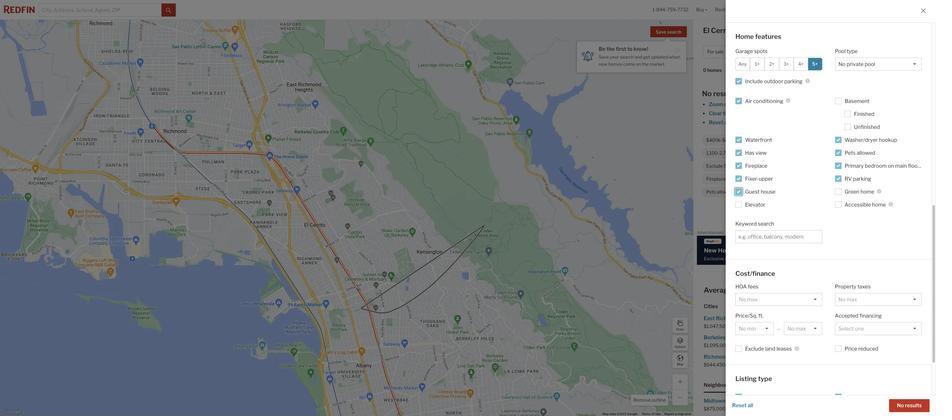 Task type: vqa. For each thing, say whether or not it's contained in the screenshot.
Sell
no



Task type: describe. For each thing, give the bounding box(es) containing it.
boundary
[[745, 110, 768, 117]]

near
[[777, 286, 792, 294]]

townhouse,
[[824, 137, 849, 143]]

©2023
[[617, 412, 627, 416]]

5+ for 5+
[[813, 61, 819, 67]]

first
[[616, 46, 627, 52]]

albany
[[815, 315, 833, 322]]

or
[[747, 120, 753, 126]]

0 horizontal spatial fireplace
[[707, 176, 726, 182]]

out
[[725, 101, 733, 108]]

0 horizontal spatial house
[[761, 189, 776, 195]]

0 vertical spatial ca
[[739, 26, 749, 35]]

homes inside homes for sale link
[[859, 398, 875, 404]]

the inside zoom out clear the map boundary reset all filters or remove one of your filters below to see more homes
[[724, 110, 732, 117]]

$1,349,900
[[815, 362, 840, 367]]

by agent
[[746, 394, 767, 400]]

0 vertical spatial no results
[[703, 89, 737, 98]]

3+ radio
[[780, 57, 794, 70]]

list box for pool type
[[836, 57, 922, 70]]

remove pets allowed image
[[737, 190, 741, 194]]

on for primary bedroom on main floor
[[889, 163, 895, 169]]

$1,047,500
[[704, 324, 729, 329]]

terms of use
[[642, 412, 661, 416]]

0 horizontal spatial cerrito,
[[712, 26, 737, 35]]

zoom out clear the map boundary reset all filters or remove one of your filters below to see more homes
[[710, 101, 878, 126]]

save for save search
[[656, 29, 667, 35]]

1 horizontal spatial conditioning
[[877, 163, 903, 169]]

fixer- for upper
[[746, 176, 760, 182]]

0 vertical spatial air
[[746, 98, 753, 104]]

1 vertical spatial el
[[794, 286, 800, 294]]

clear
[[710, 110, 723, 117]]

homes inside midtown homes for sale $875,000
[[727, 398, 744, 404]]

map for map data ©2023 google
[[603, 412, 609, 416]]

remove $400k-$4.5m image
[[740, 138, 744, 142]]

0 horizontal spatial the
[[607, 46, 615, 52]]

report ad button
[[919, 232, 933, 236]]

0 horizontal spatial hookup
[[781, 189, 797, 195]]

keyword
[[736, 221, 758, 227]]

accessible
[[845, 202, 872, 208]]

cities
[[704, 303, 719, 310]]

your inside zoom out clear the map boundary reset all filters or remove one of your filters below to see more homes
[[789, 120, 800, 126]]

of inside zoom out clear the map boundary reset all filters or remove one of your filters below to see more homes
[[783, 120, 788, 126]]

:
[[740, 67, 741, 73]]

ba
[[865, 49, 871, 55]]

remove guest house image
[[845, 190, 849, 194]]

more
[[848, 120, 861, 126]]

0 horizontal spatial washer/dryer
[[751, 189, 780, 195]]

neighborhoods
[[704, 382, 742, 388]]

0 horizontal spatial $4.5m
[[723, 137, 737, 143]]

5+ radio
[[809, 57, 823, 70]]

error
[[685, 412, 692, 416]]

be
[[599, 46, 606, 52]]

coming soon, under contract/pending
[[763, 150, 843, 156]]

report a map error link
[[665, 412, 692, 416]]

bedroom for primary bedroom on main floor
[[866, 163, 888, 169]]

0 vertical spatial spots
[[755, 48, 768, 54]]

0 horizontal spatial $400k-
[[707, 137, 723, 143]]

terms of use link
[[642, 412, 661, 416]]

0 vertical spatial rv
[[829, 163, 835, 169]]

parking down 'have view'
[[866, 189, 882, 195]]

exclude land leases
[[746, 346, 793, 352]]

1-844-759-7732 link
[[653, 7, 689, 12]]

reset all filters button
[[709, 120, 746, 126]]

be the first to know! dialog
[[577, 38, 687, 72]]

for inside kensington homes for sale $1,849,000
[[862, 335, 869, 341]]

5+ parking spots
[[859, 189, 894, 195]]

soon,
[[781, 150, 792, 156]]

midtown homes for sale $875,000
[[704, 398, 763, 412]]

sales
[[879, 407, 892, 413]]

ad
[[930, 232, 933, 235]]

finished
[[855, 111, 875, 117]]

0 vertical spatial el
[[704, 26, 710, 35]]

draw button
[[673, 317, 689, 334]]

zoom
[[710, 101, 724, 108]]

reduced
[[859, 346, 879, 352]]

for inside midtown homes for sale $875,000
[[745, 398, 752, 404]]

remove rv parking image
[[856, 164, 859, 168]]

home for green
[[861, 189, 875, 195]]

Any radio
[[736, 57, 751, 70]]

fixer- for uppers
[[862, 150, 874, 156]]

no results inside button
[[898, 403, 923, 409]]

0 horizontal spatial conditioning
[[754, 98, 784, 104]]

save for save your search and get updated when new homes come on the market.
[[599, 54, 609, 60]]

1+
[[756, 61, 760, 67]]

0 vertical spatial rv parking
[[829, 163, 852, 169]]

1 horizontal spatial air conditioning
[[870, 163, 903, 169]]

coming
[[763, 150, 780, 156]]

unfinished
[[855, 124, 881, 130]]

recommended button
[[741, 67, 780, 73]]

1 horizontal spatial rv
[[845, 176, 853, 182]]

primary bedroom on main
[[744, 176, 798, 182]]

owner
[[753, 407, 769, 413]]

property taxes
[[836, 284, 871, 290]]

report for report a map error
[[665, 412, 675, 416]]

financing
[[860, 313, 883, 319]]

average
[[704, 286, 733, 294]]

accessible home
[[845, 202, 887, 208]]

market.
[[650, 61, 666, 67]]

for inside albany homes for sale $629,000
[[851, 315, 858, 322]]

0 vertical spatial fireplace
[[746, 163, 768, 169]]

1 vertical spatial ca
[[829, 286, 839, 294]]

2,750
[[720, 150, 733, 156]]

parking down 3+ option
[[785, 78, 803, 84]]

no results button
[[890, 399, 930, 412]]

a
[[675, 412, 677, 416]]

communities
[[734, 163, 762, 169]]

average home prices near el cerrito, ca
[[704, 286, 839, 294]]

list box for property taxes
[[836, 293, 922, 306]]

844-
[[657, 7, 668, 12]]

price
[[845, 346, 858, 352]]

on inside save your search and get updated when new homes come on the market.
[[636, 61, 642, 67]]

homes inside albany homes for sale $629,000
[[834, 315, 850, 322]]

sale inside homes for sale link
[[884, 398, 894, 404]]

prices
[[755, 286, 776, 294]]

0 horizontal spatial air conditioning
[[746, 98, 784, 104]]

hoa
[[736, 284, 747, 290]]

1-
[[653, 7, 657, 12]]

breadcrumbs element
[[701, 210, 930, 220]]

foreclosures
[[845, 394, 877, 400]]

1 horizontal spatial guest house
[[815, 189, 842, 195]]

listing type
[[736, 375, 773, 383]]

City, Address, School, Agent, ZIP search field
[[39, 4, 162, 17]]

primary for primary bedroom on main floor
[[845, 163, 865, 169]]

zip codes
[[753, 382, 777, 388]]

1 horizontal spatial hookup
[[880, 137, 898, 143]]

0 horizontal spatial no
[[703, 89, 712, 98]]

home features
[[736, 33, 782, 40]]

0 vertical spatial pets
[[845, 150, 856, 156]]

below
[[816, 120, 831, 126]]

search inside save your search and get updated when new homes come on the market.
[[621, 54, 634, 60]]

$4.5m inside button
[[760, 49, 774, 55]]

e.g. office, balcony, modern text field
[[739, 234, 820, 240]]

list box for hoa fees
[[736, 293, 823, 306]]

4+ radio
[[794, 57, 809, 70]]

for inside berkeley homes for sale $1,095,000
[[745, 335, 752, 341]]

know!
[[634, 46, 649, 52]]

parking up remove waterfront image
[[836, 163, 852, 169]]

map inside zoom out clear the map boundary reset all filters or remove one of your filters below to see more homes
[[733, 110, 743, 117]]

1 vertical spatial pets
[[707, 189, 717, 195]]

east richmond heights homes for sale $1,047,500
[[704, 315, 799, 329]]

neighborhoods element
[[704, 377, 742, 393]]

0 vertical spatial allowed
[[858, 150, 876, 156]]

1 vertical spatial $400k-$4.5m
[[707, 137, 737, 143]]

upper
[[760, 176, 774, 182]]

reset inside zoom out clear the map boundary reset all filters or remove one of your filters below to see more homes
[[710, 120, 724, 126]]

remove
[[634, 397, 651, 403]]

1 horizontal spatial cerrito,
[[802, 286, 828, 294]]

0 vertical spatial washer/dryer
[[845, 137, 879, 143]]

1 vertical spatial richmond
[[704, 354, 729, 360]]

1 vertical spatial waterfront
[[816, 176, 840, 182]]

0 horizontal spatial washer/dryer hookup
[[751, 189, 797, 195]]

1 horizontal spatial guest
[[815, 189, 828, 195]]

0 vertical spatial pets allowed
[[845, 150, 876, 156]]

map for map
[[677, 362, 684, 366]]

0 vertical spatial ft.
[[741, 150, 745, 156]]

elevator
[[746, 202, 766, 208]]

outdoor
[[765, 78, 784, 84]]

exclude for exclude short sales
[[845, 407, 864, 413]]

all inside button
[[748, 403, 754, 409]]

fees
[[749, 284, 759, 290]]

1 horizontal spatial air
[[870, 163, 876, 169]]

$1,095,000
[[704, 343, 730, 348]]

1 horizontal spatial house
[[829, 189, 842, 195]]

1 vertical spatial allowed
[[718, 189, 734, 195]]

for up the sales
[[876, 398, 883, 404]]

results inside no results button
[[906, 403, 923, 409]]

report a map error
[[665, 412, 692, 416]]

pool
[[836, 48, 846, 54]]

map button
[[673, 352, 689, 369]]

1 vertical spatial of
[[652, 412, 655, 416]]

homes inside 0 homes •
[[708, 67, 722, 73]]

0 homes •
[[704, 67, 727, 73]]

see
[[838, 120, 847, 126]]

1,100-
[[707, 150, 720, 156]]

exclude for exclude 55+ communities
[[707, 163, 724, 169]]

3+
[[784, 61, 790, 67]]



Task type: locate. For each thing, give the bounding box(es) containing it.
1,100-2,750 sq. ft.
[[707, 150, 745, 156]]

homes up —
[[763, 315, 780, 322]]

2+ radio
[[765, 57, 780, 70]]

zip codes element
[[753, 377, 777, 393]]

pets allowed down remove townhouse, land image on the right of page
[[845, 150, 876, 156]]

your right one
[[789, 120, 800, 126]]

exclude up richmond link
[[746, 346, 765, 352]]

0 horizontal spatial map
[[678, 412, 684, 416]]

land left remove townhouse, land image on the right of page
[[850, 137, 859, 143]]

1 horizontal spatial 5+
[[859, 189, 865, 195]]

ca
[[739, 26, 749, 35], [829, 286, 839, 294]]

remove coming soon, under contract/pending image
[[847, 151, 851, 155]]

sale inside kensington homes for sale $1,849,000
[[870, 335, 880, 341]]

allowed
[[858, 150, 876, 156], [718, 189, 734, 195]]

0 horizontal spatial all
[[725, 120, 731, 126]]

homes inside berkeley homes for sale $1,095,000
[[728, 335, 744, 341]]

reset inside button
[[733, 403, 747, 409]]

type
[[848, 48, 858, 54], [759, 375, 773, 383]]

remove exclude 55+ communities image
[[765, 164, 769, 168]]

homes up 'price' in the bottom right of the page
[[845, 335, 861, 341]]

waterfront left remove waterfront image
[[816, 176, 840, 182]]

0 horizontal spatial rv
[[829, 163, 835, 169]]

short
[[866, 407, 878, 413]]

ft. right sq.
[[741, 150, 745, 156]]

garage
[[736, 48, 754, 54]]

house
[[761, 189, 776, 195], [829, 189, 842, 195]]

primary for primary bedroom on main
[[744, 176, 761, 182]]

studio+ for studio+
[[755, 137, 771, 143]]

main for primary bedroom on main
[[788, 176, 798, 182]]

1 horizontal spatial filters
[[801, 120, 815, 126]]

list box down albany at the bottom of the page
[[785, 322, 823, 335]]

all inside zoom out clear the map boundary reset all filters or remove one of your filters below to see more homes
[[725, 120, 731, 126]]

option group
[[736, 57, 823, 70]]

1 vertical spatial conditioning
[[877, 163, 903, 169]]

no results right the sales
[[898, 403, 923, 409]]

1 vertical spatial on
[[889, 163, 895, 169]]

0 vertical spatial air conditioning
[[746, 98, 784, 104]]

exclude down foreclosures
[[845, 407, 864, 413]]

homes down finished
[[862, 120, 878, 126]]

fixer-uppers
[[862, 150, 888, 156]]

exclude down 1,100-
[[707, 163, 724, 169]]

no right the sales
[[898, 403, 905, 409]]

view for have view
[[869, 176, 879, 182]]

richmond inside east richmond heights homes for sale $1,047,500
[[717, 315, 742, 322]]

$400k-$4.5m inside button
[[743, 49, 774, 55]]

home for accessible
[[873, 202, 887, 208]]

submit search image
[[166, 8, 171, 13]]

home for average
[[734, 286, 753, 294]]

air conditioning down uppers
[[870, 163, 903, 169]]

remove air conditioning image
[[907, 164, 911, 168]]

view
[[756, 150, 767, 156], [869, 176, 879, 182]]

washer/dryer down the unfinished
[[845, 137, 879, 143]]

sale right for
[[716, 49, 724, 55]]

fixer-upper
[[746, 176, 774, 182]]

search for save search
[[668, 29, 682, 35]]

waterfront up the has view
[[746, 137, 773, 143]]

sale right accepted
[[859, 315, 869, 322]]

price/sq. ft.
[[736, 313, 764, 319]]

main left floor
[[896, 163, 908, 169]]

el right near
[[794, 286, 800, 294]]

sale inside albany homes for sale $629,000
[[859, 315, 869, 322]]

for up —
[[781, 315, 788, 322]]

list box down heights
[[736, 322, 774, 335]]

pets left the remove pets allowed image
[[707, 189, 717, 195]]

0 horizontal spatial map
[[603, 412, 609, 416]]

hoa fees
[[736, 284, 759, 290]]

search for keyword search
[[759, 221, 775, 227]]

garage spots
[[736, 48, 768, 54]]

property
[[836, 284, 857, 290]]

include
[[746, 78, 764, 84]]

homes right new
[[609, 61, 623, 67]]

reset
[[710, 120, 724, 126], [733, 403, 747, 409]]

on right upper
[[782, 176, 787, 182]]

0 horizontal spatial your
[[610, 54, 620, 60]]

guest
[[746, 189, 760, 195], [815, 189, 828, 195]]

1 vertical spatial rv parking
[[845, 176, 872, 182]]

list box
[[836, 57, 922, 70], [736, 293, 823, 306], [836, 293, 922, 306], [736, 322, 774, 335], [785, 322, 823, 335], [836, 322, 922, 335]]

5+ down have
[[859, 189, 865, 195]]

map down out
[[733, 110, 743, 117]]

1 horizontal spatial exclude
[[746, 346, 765, 352]]

no inside no results button
[[898, 403, 905, 409]]

homes inside kensington homes for sale $1,849,000
[[845, 335, 861, 341]]

new
[[599, 61, 608, 67]]

studio+ inside 'button'
[[839, 49, 855, 55]]

0 horizontal spatial reset
[[710, 120, 724, 126]]

0 horizontal spatial main
[[788, 176, 798, 182]]

uppers
[[874, 150, 888, 156]]

1 horizontal spatial ca
[[829, 286, 839, 294]]

0 vertical spatial save
[[656, 29, 667, 35]]

2 vertical spatial home
[[734, 286, 753, 294]]

1 vertical spatial ft.
[[759, 313, 764, 319]]

type for listing type
[[759, 375, 773, 383]]

bedroom for primary bedroom on main
[[761, 176, 781, 182]]

4+ left the 5+ radio
[[799, 61, 804, 67]]

home down 5+ parking spots
[[873, 202, 887, 208]]

0 horizontal spatial pets allowed
[[707, 189, 734, 195]]

map region
[[0, 8, 771, 416]]

cities heading
[[704, 303, 927, 310]]

0 vertical spatial waterfront
[[746, 137, 773, 143]]

5+ for 5+ parking spots
[[859, 189, 865, 195]]

fireplace down the has view
[[746, 163, 768, 169]]

map inside 'button'
[[677, 362, 684, 366]]

0 horizontal spatial spots
[[755, 48, 768, 54]]

has
[[746, 150, 755, 156]]

0 horizontal spatial fixer-
[[746, 176, 760, 182]]

1 horizontal spatial land
[[850, 137, 859, 143]]

filters left below
[[801, 120, 815, 126]]

$400k- inside button
[[743, 49, 760, 55]]

green home
[[845, 189, 875, 195]]

1 horizontal spatial map
[[677, 362, 684, 366]]

homes up $1,095,000
[[728, 335, 744, 341]]

report
[[919, 232, 929, 235], [665, 412, 675, 416]]

1 vertical spatial washer/dryer hookup
[[751, 189, 797, 195]]

use
[[656, 412, 661, 416]]

list box down ba
[[836, 57, 922, 70]]

(fsbo)
[[770, 407, 787, 413]]

house down primary bedroom on main
[[761, 189, 776, 195]]

richmond
[[717, 315, 742, 322], [704, 354, 729, 360]]

0
[[704, 67, 707, 73]]

0 vertical spatial view
[[756, 150, 767, 156]]

2 vertical spatial exclude
[[845, 407, 864, 413]]

7732
[[678, 7, 689, 12]]

1 vertical spatial washer/dryer
[[751, 189, 780, 195]]

0 vertical spatial primary
[[845, 163, 865, 169]]

exclude 55+ communities
[[707, 163, 762, 169]]

washer/dryer hookup down primary bedroom on main
[[751, 189, 797, 195]]

land left 'leases'
[[766, 346, 776, 352]]

home
[[861, 189, 875, 195], [873, 202, 887, 208], [734, 286, 753, 294]]

get
[[644, 54, 651, 60]]

0 horizontal spatial type
[[759, 375, 773, 383]]

studio+ for studio+ / 4+ ba
[[839, 49, 855, 55]]

0 vertical spatial 4+
[[859, 49, 865, 55]]

accepted financing
[[836, 313, 883, 319]]

list box for accepted financing
[[836, 322, 922, 335]]

1 vertical spatial no
[[898, 403, 905, 409]]

sale down cities heading
[[789, 315, 799, 322]]

0 horizontal spatial search
[[621, 54, 634, 60]]

richmond up $644,450
[[704, 354, 729, 360]]

primary down communities
[[744, 176, 761, 182]]

homes inside save your search and get updated when new homes come on the market.
[[609, 61, 623, 67]]

1 vertical spatial spots
[[882, 189, 894, 195]]

list box up financing
[[836, 293, 922, 306]]

all
[[725, 120, 731, 126], [748, 403, 754, 409]]

el
[[704, 26, 710, 35], [794, 286, 800, 294]]

save inside save search 'button'
[[656, 29, 667, 35]]

sale inside berkeley homes for sale $1,095,000
[[753, 335, 763, 341]]

price reduced
[[845, 346, 879, 352]]

report for report ad
[[919, 232, 929, 235]]

allowed down remove townhouse, land image on the right of page
[[858, 150, 876, 156]]

price/sq.
[[736, 313, 758, 319]]

guest house down fixer-upper
[[746, 189, 776, 195]]

by left owner
[[746, 407, 752, 413]]

5+ right "4+" option
[[813, 61, 819, 67]]

heights
[[743, 315, 762, 322]]

on down and
[[636, 61, 642, 67]]

1 vertical spatial save
[[599, 54, 609, 60]]

view right have
[[869, 176, 879, 182]]

features
[[756, 33, 782, 40]]

0 vertical spatial cerrito,
[[712, 26, 737, 35]]

1 horizontal spatial fixer-
[[862, 150, 874, 156]]

washer/dryer down upper
[[751, 189, 780, 195]]

view right remove 1,100-2,750 sq. ft. image
[[756, 150, 767, 156]]

sale inside midtown homes for sale $875,000
[[753, 398, 763, 404]]

by
[[746, 394, 752, 400], [746, 407, 752, 413]]

land
[[850, 137, 859, 143], [766, 346, 776, 352]]

fixer- down communities
[[746, 176, 760, 182]]

0 vertical spatial $400k-
[[743, 49, 760, 55]]

rv parking down remove rv parking icon
[[845, 176, 872, 182]]

rv up 'remove guest house' "icon"
[[845, 176, 853, 182]]

2 horizontal spatial the
[[724, 110, 732, 117]]

conditioning down uppers
[[877, 163, 903, 169]]

—
[[777, 326, 781, 332]]

1 horizontal spatial view
[[869, 176, 879, 182]]

view for has view
[[756, 150, 767, 156]]

1 vertical spatial reset
[[733, 403, 747, 409]]

to inside zoom out clear the map boundary reset all filters or remove one of your filters below to see more homes
[[832, 120, 837, 126]]

search up come
[[621, 54, 634, 60]]

parking up 'green home' on the top of page
[[854, 176, 872, 182]]

remove 1,100-2,750 sq. ft. image
[[749, 151, 753, 155]]

1 horizontal spatial bedroom
[[866, 163, 888, 169]]

0 horizontal spatial waterfront
[[746, 137, 773, 143]]

0 vertical spatial no
[[703, 89, 712, 98]]

$400k- up 1+
[[743, 49, 760, 55]]

save inside save your search and get updated when new homes come on the market.
[[599, 54, 609, 60]]

reset down clear
[[710, 120, 724, 126]]

home down 'have view'
[[861, 189, 875, 195]]

0 vertical spatial richmond
[[717, 315, 742, 322]]

1 horizontal spatial ft.
[[759, 313, 764, 319]]

•
[[726, 68, 727, 73]]

$400k-$4.5m up 1,100-2,750 sq. ft.
[[707, 137, 737, 143]]

fireplace
[[746, 163, 768, 169], [707, 176, 726, 182]]

0 horizontal spatial guest
[[746, 189, 760, 195]]

sort :
[[730, 67, 741, 73]]

filters
[[732, 120, 746, 126], [801, 120, 815, 126]]

sort
[[730, 67, 740, 73]]

1 horizontal spatial $4.5m
[[760, 49, 774, 55]]

0 vertical spatial all
[[725, 120, 731, 126]]

by for by owner (fsbo)
[[746, 407, 752, 413]]

your inside save your search and get updated when new homes come on the market.
[[610, 54, 620, 60]]

house left 'remove guest house' "icon"
[[829, 189, 842, 195]]

1 horizontal spatial to
[[832, 120, 837, 126]]

washer/dryer hookup down the unfinished
[[845, 137, 898, 143]]

and
[[635, 54, 643, 60]]

0 horizontal spatial filters
[[732, 120, 746, 126]]

1 vertical spatial fixer-
[[746, 176, 760, 182]]

$644,450
[[704, 362, 726, 367]]

pets allowed left the remove pets allowed image
[[707, 189, 734, 195]]

to inside dialog
[[628, 46, 633, 52]]

results
[[714, 89, 737, 98], [906, 403, 923, 409]]

0 vertical spatial type
[[848, 48, 858, 54]]

green
[[845, 189, 860, 195]]

google image
[[2, 408, 23, 416]]

guest up elevator
[[746, 189, 760, 195]]

by for by agent
[[746, 394, 752, 400]]

0 vertical spatial results
[[714, 89, 737, 98]]

1 filters from the left
[[732, 120, 746, 126]]

1 horizontal spatial the
[[643, 61, 649, 67]]

to left see
[[832, 120, 837, 126]]

richmond link
[[704, 353, 812, 362]]

exclude for exclude land leases
[[746, 346, 765, 352]]

1 horizontal spatial all
[[748, 403, 754, 409]]

reset all button
[[733, 399, 754, 412]]

list box down fees
[[736, 293, 823, 306]]

kensington
[[815, 335, 844, 341]]

homes up $629,000
[[834, 315, 850, 322]]

1 horizontal spatial of
[[783, 120, 788, 126]]

main for primary bedroom on main floor
[[896, 163, 908, 169]]

hookup down primary bedroom on main
[[781, 189, 797, 195]]

2 vertical spatial search
[[759, 221, 775, 227]]

search down 759-
[[668, 29, 682, 35]]

4+ inside 'button'
[[859, 49, 865, 55]]

have
[[857, 176, 868, 182]]

sale inside east richmond heights homes for sale $1,047,500
[[789, 315, 799, 322]]

homes inside east richmond heights homes for sale $1,047,500
[[763, 315, 780, 322]]

studio+ up the has view
[[755, 137, 771, 143]]

report left ad
[[919, 232, 929, 235]]

0 vertical spatial home
[[861, 189, 875, 195]]

1 vertical spatial type
[[759, 375, 773, 383]]

bedroom down 'fixer-uppers'
[[866, 163, 888, 169]]

1 vertical spatial primary
[[744, 176, 761, 182]]

0 vertical spatial $4.5m
[[760, 49, 774, 55]]

1 vertical spatial report
[[665, 412, 675, 416]]

hookup up uppers
[[880, 137, 898, 143]]

type for pool type
[[848, 48, 858, 54]]

1 horizontal spatial fireplace
[[746, 163, 768, 169]]

filters down clear the map boundary button
[[732, 120, 746, 126]]

all down the by agent
[[748, 403, 754, 409]]

the inside save your search and get updated when new homes come on the market.
[[643, 61, 649, 67]]

conditioning up boundary on the right top
[[754, 98, 784, 104]]

fixer-
[[862, 150, 874, 156], [746, 176, 760, 182]]

homes
[[751, 26, 775, 35]]

0 horizontal spatial 4+
[[799, 61, 804, 67]]

include outdoor parking
[[746, 78, 803, 84]]

results up out
[[714, 89, 737, 98]]

/
[[856, 49, 858, 55]]

on left remove air conditioning image
[[889, 163, 895, 169]]

0 horizontal spatial primary
[[744, 176, 761, 182]]

1 horizontal spatial 4+
[[859, 49, 865, 55]]

for left 'sale'
[[776, 26, 786, 35]]

0 vertical spatial report
[[919, 232, 929, 235]]

report inside report ad button
[[919, 232, 929, 235]]

0 horizontal spatial allowed
[[718, 189, 734, 195]]

0 vertical spatial of
[[783, 120, 788, 126]]

option group containing any
[[736, 57, 823, 70]]

1 vertical spatial your
[[789, 120, 800, 126]]

1 horizontal spatial no
[[898, 403, 905, 409]]

no results up zoom out button
[[703, 89, 737, 98]]

homes up exclude short sales
[[859, 398, 875, 404]]

4+
[[859, 49, 865, 55], [799, 61, 804, 67]]

$4.5m up 2+
[[760, 49, 774, 55]]

0 vertical spatial 5+
[[813, 61, 819, 67]]

sale up the sales
[[884, 398, 894, 404]]

report ad
[[919, 232, 933, 235]]

be the first to know!
[[599, 46, 649, 52]]

results right the sales
[[906, 403, 923, 409]]

no
[[703, 89, 712, 98], [898, 403, 905, 409]]

0 vertical spatial washer/dryer hookup
[[845, 137, 898, 143]]

search inside 'button'
[[668, 29, 682, 35]]

1 vertical spatial fireplace
[[707, 176, 726, 182]]

recommended
[[742, 67, 775, 73]]

pets allowed
[[845, 150, 876, 156], [707, 189, 734, 195]]

1 vertical spatial search
[[621, 54, 634, 60]]

1+ radio
[[751, 57, 765, 70]]

report left a
[[665, 412, 675, 416]]

0 horizontal spatial guest house
[[746, 189, 776, 195]]

1 vertical spatial pets allowed
[[707, 189, 734, 195]]

homes inside zoom out clear the map boundary reset all filters or remove one of your filters below to see more homes
[[862, 120, 878, 126]]

2 by from the top
[[746, 407, 752, 413]]

$400k-$4.5m up 1+ radio at the top right of the page
[[743, 49, 774, 55]]

remove waterfront image
[[843, 177, 847, 181]]

has view
[[746, 150, 767, 156]]

reset all
[[733, 403, 754, 409]]

save down 844-
[[656, 29, 667, 35]]

remove outline button
[[632, 395, 669, 406]]

sale
[[787, 26, 802, 35]]

1 horizontal spatial studio+
[[839, 49, 855, 55]]

cerrito, up cities heading
[[802, 286, 828, 294]]

keyword search
[[736, 221, 775, 227]]

1 horizontal spatial main
[[896, 163, 908, 169]]

remove townhouse, land image
[[862, 138, 866, 142]]

1 horizontal spatial allowed
[[858, 150, 876, 156]]

cerrito, up the for sale button
[[712, 26, 737, 35]]

kensington homes for sale $1,849,000
[[815, 335, 880, 348]]

ad region
[[698, 236, 933, 265]]

primary bedroom on main floor
[[845, 163, 920, 169]]

4+ inside option
[[799, 61, 804, 67]]

air conditioning up boundary on the right top
[[746, 98, 784, 104]]

0 vertical spatial your
[[610, 54, 620, 60]]

air down 'fixer-uppers'
[[870, 163, 876, 169]]

0 vertical spatial fixer-
[[862, 150, 874, 156]]

basement
[[845, 98, 870, 104]]

contract/pending
[[806, 150, 843, 156]]

for
[[708, 49, 715, 55]]

1 horizontal spatial $400k-
[[743, 49, 760, 55]]

1 horizontal spatial report
[[919, 232, 929, 235]]

$400k- up 1,100-
[[707, 137, 723, 143]]

ca left the homes
[[739, 26, 749, 35]]

2 filters from the left
[[801, 120, 815, 126]]

sale inside the for sale button
[[716, 49, 724, 55]]

remove outline
[[634, 397, 667, 403]]

$875,000
[[704, 406, 726, 412]]

rv
[[829, 163, 835, 169], [845, 176, 853, 182]]

no up zoom
[[703, 89, 712, 98]]

5+ inside radio
[[813, 61, 819, 67]]

land for townhouse,
[[850, 137, 859, 143]]

fireplace down 55+
[[707, 176, 726, 182]]

washer/dryer
[[845, 137, 879, 143], [751, 189, 780, 195]]

0 vertical spatial conditioning
[[754, 98, 784, 104]]

for inside east richmond heights homes for sale $1,047,500
[[781, 315, 788, 322]]

for up reduced in the bottom of the page
[[862, 335, 869, 341]]

berkeley
[[704, 335, 726, 341]]

of left use
[[652, 412, 655, 416]]

0 vertical spatial map
[[677, 362, 684, 366]]

on for primary bedroom on main
[[782, 176, 787, 182]]

1 vertical spatial the
[[643, 61, 649, 67]]

primary down remove coming soon, under contract/pending image
[[845, 163, 865, 169]]

land for exclude
[[766, 346, 776, 352]]

1 by from the top
[[746, 394, 752, 400]]

pets up remove rv parking icon
[[845, 150, 856, 156]]

washer/dryer hookup
[[845, 137, 898, 143], [751, 189, 797, 195]]

1 horizontal spatial save
[[656, 29, 667, 35]]



